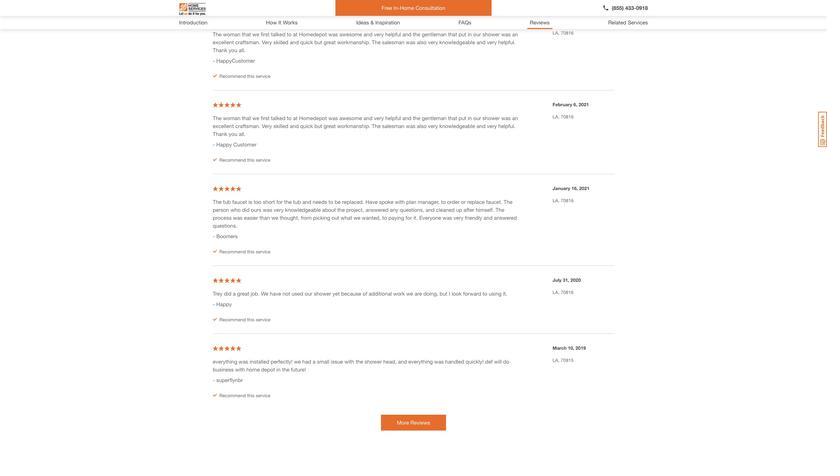 Task type: locate. For each thing, give the bounding box(es) containing it.
2 skilled from the top
[[274, 123, 289, 129]]

la, for - superflynbr
[[553, 358, 560, 363]]

we
[[253, 31, 260, 37], [253, 115, 260, 121], [272, 215, 279, 221], [354, 215, 361, 221], [407, 291, 414, 297], [294, 359, 301, 365]]

1 helpful from the top
[[386, 31, 401, 37]]

how it works
[[266, 19, 298, 25]]

la, down february 6, 2021
[[553, 114, 560, 119]]

0 vertical spatial talked
[[271, 31, 286, 37]]

reviews right 'more'
[[411, 420, 431, 426]]

answered down faucet.
[[494, 215, 517, 221]]

0 vertical spatial gentleman
[[422, 31, 447, 37]]

1 vertical spatial in
[[468, 115, 472, 121]]

★
[[213, 18, 218, 24], [219, 18, 224, 24], [225, 18, 230, 24], [230, 18, 236, 24], [236, 18, 242, 24], [213, 102, 218, 108], [219, 102, 224, 108], [225, 102, 230, 108], [230, 102, 236, 108], [236, 102, 242, 108], [213, 186, 218, 192], [219, 186, 224, 192], [225, 186, 230, 192], [230, 186, 236, 192], [236, 186, 242, 192], [213, 277, 218, 284], [219, 277, 224, 284], [225, 277, 230, 284], [230, 277, 236, 284], [236, 277, 242, 284], [213, 346, 218, 352], [219, 346, 224, 352], [225, 346, 230, 352], [230, 346, 236, 352], [236, 346, 242, 352]]

2 helpful. from the top
[[499, 123, 516, 129]]

replace
[[468, 199, 485, 205]]

3 ★ ★ ★ ★ ★ from the top
[[213, 186, 242, 192]]

in for - happycustomer
[[468, 31, 472, 37]]

not
[[283, 291, 290, 297]]

awesome for - happycustomer
[[340, 31, 362, 37]]

0 vertical spatial homedepot
[[299, 31, 327, 37]]

10,
[[568, 346, 575, 351]]

0 horizontal spatial everything
[[213, 359, 237, 365]]

4 ☆ ☆ ☆ ☆ ☆ from the top
[[213, 277, 242, 284]]

happy for - happy
[[217, 301, 232, 308]]

★ ★ ★ ★ ★ for - boomers
[[213, 186, 242, 192]]

after
[[464, 207, 475, 213]]

- happycustomer
[[213, 57, 255, 64]]

it. down the questions,
[[414, 215, 418, 221]]

0 vertical spatial craftsman.
[[236, 39, 261, 45]]

talked for - happycustomer
[[271, 31, 286, 37]]

la, 70816 down 31,
[[553, 290, 574, 295]]

reviews left february 7, 2021
[[530, 19, 550, 25]]

2 thank from the top
[[213, 131, 227, 137]]

july
[[553, 277, 562, 283]]

☆
[[213, 18, 218, 24], [219, 18, 224, 24], [225, 18, 230, 24], [230, 18, 236, 24], [236, 18, 242, 24], [213, 102, 218, 108], [219, 102, 224, 108], [225, 102, 230, 108], [230, 102, 236, 108], [236, 102, 242, 108], [213, 186, 218, 192], [219, 186, 224, 192], [225, 186, 230, 192], [230, 186, 236, 192], [236, 186, 242, 192], [213, 277, 218, 284], [219, 277, 224, 284], [225, 277, 230, 284], [230, 277, 236, 284], [236, 277, 242, 284], [213, 346, 218, 352], [219, 346, 224, 352], [225, 346, 230, 352], [230, 346, 236, 352], [236, 346, 242, 352]]

questions.
[[213, 223, 237, 229]]

0 vertical spatial the woman that we first talked to at homedepot was awesome and very helpful and the gentleman that put in our shower was an excellent craftsman. very skilled and quick but great workmanship. the salesman was also very knowledgeable and very helpful. thank you all.
[[213, 31, 518, 53]]

with left home
[[235, 367, 245, 373]]

2 workmanship. from the top
[[337, 123, 371, 129]]

2021 for - happy customer
[[579, 102, 590, 107]]

5 recommend this service from the top
[[220, 393, 271, 399]]

skilled
[[274, 39, 289, 45], [274, 123, 289, 129]]

shower
[[483, 31, 500, 37], [483, 115, 500, 121], [314, 291, 331, 297], [365, 359, 382, 365]]

3 recommend from the top
[[220, 249, 246, 255]]

yet
[[333, 291, 340, 297]]

0 vertical spatial knowledgeable
[[440, 39, 476, 45]]

1 put from the top
[[459, 31, 467, 37]]

4 - from the top
[[213, 301, 215, 308]]

recommend this service down boomers
[[220, 249, 271, 255]]

recommend this service down customer
[[220, 157, 271, 163]]

feedback link image
[[819, 112, 828, 147]]

helpful. for - happycustomer
[[499, 39, 516, 45]]

1 this from the top
[[247, 73, 255, 79]]

0 vertical spatial but
[[315, 39, 322, 45]]

1 vertical spatial our
[[474, 115, 482, 121]]

to
[[287, 31, 292, 37], [287, 115, 292, 121], [329, 199, 334, 205], [441, 199, 446, 205], [383, 215, 387, 221], [483, 291, 488, 297]]

0 vertical spatial with
[[395, 199, 405, 205]]

0 vertical spatial also
[[417, 39, 427, 45]]

craftsman. for - happycustomer
[[236, 39, 261, 45]]

that
[[242, 31, 251, 37], [448, 31, 458, 37], [242, 115, 251, 121], [448, 115, 458, 121]]

3 ☆ ☆ ☆ ☆ ☆ from the top
[[213, 186, 242, 192]]

2 quick from the top
[[300, 123, 313, 129]]

la, 70816 for - happycustomer
[[553, 30, 574, 36]]

friendly
[[465, 215, 483, 221]]

3 la, 70816 from the top
[[553, 198, 574, 203]]

you up - happy customer
[[229, 131, 238, 137]]

it.
[[414, 215, 418, 221], [503, 291, 508, 297]]

everything up business
[[213, 359, 237, 365]]

2 put from the top
[[459, 115, 467, 121]]

recommend for - happy customer
[[220, 157, 246, 163]]

2 ★ ★ ★ ★ ★ from the top
[[213, 102, 242, 108]]

☆ ☆ ☆ ☆ ☆ for - happy customer
[[213, 102, 242, 108]]

0 vertical spatial 2021
[[579, 18, 590, 23]]

you
[[229, 47, 238, 53], [229, 131, 238, 137]]

1 helpful. from the top
[[499, 39, 516, 45]]

2 this from the top
[[247, 157, 255, 163]]

put
[[459, 31, 467, 37], [459, 115, 467, 121]]

1 service from the top
[[256, 73, 271, 79]]

answered down have
[[366, 207, 389, 213]]

0 vertical spatial workmanship.
[[337, 39, 371, 45]]

i
[[449, 291, 451, 297]]

first
[[261, 31, 270, 37], [261, 115, 270, 121]]

0 vertical spatial thank
[[213, 47, 227, 53]]

february for - happy customer
[[553, 102, 573, 107]]

3 this from the top
[[247, 249, 255, 255]]

1 vertical spatial it.
[[503, 291, 508, 297]]

0 vertical spatial answered
[[366, 207, 389, 213]]

1 vertical spatial craftsman.
[[236, 123, 261, 129]]

1 vertical spatial did
[[224, 291, 232, 297]]

1 vertical spatial woman
[[223, 115, 241, 121]]

★ ★ ★ ★ ★ for - happy
[[213, 277, 242, 284]]

1 vertical spatial thank
[[213, 131, 227, 137]]

handled
[[446, 359, 465, 365]]

faucet
[[232, 199, 247, 205]]

1 horizontal spatial reviews
[[530, 19, 550, 25]]

this for - superflynbr
[[247, 393, 255, 399]]

2019
[[576, 346, 586, 351]]

2 craftsman. from the top
[[236, 123, 261, 129]]

faqs
[[459, 19, 472, 25]]

what
[[341, 215, 352, 221]]

0 vertical spatial all.
[[239, 47, 246, 53]]

also for - happycustomer
[[417, 39, 427, 45]]

70816 down february 7, 2021
[[561, 30, 574, 36]]

excellent up - happy customer
[[213, 123, 234, 129]]

70816 down february 6, 2021
[[561, 114, 574, 119]]

homedepot
[[299, 31, 327, 37], [299, 115, 327, 121]]

1 vertical spatial gentleman
[[422, 115, 447, 121]]

1 vertical spatial at
[[293, 115, 298, 121]]

all. up happycustomer
[[239, 47, 246, 53]]

1 vertical spatial happy
[[217, 301, 232, 308]]

0 vertical spatial in
[[468, 31, 472, 37]]

2021 right 7,
[[579, 18, 590, 23]]

1 happy from the top
[[217, 141, 232, 148]]

70815
[[561, 358, 574, 363]]

1 workmanship. from the top
[[337, 39, 371, 45]]

excellent for happycustomer
[[213, 39, 234, 45]]

2 vertical spatial with
[[235, 367, 245, 373]]

1 vertical spatial homedepot
[[299, 115, 327, 121]]

0 vertical spatial woman
[[223, 31, 241, 37]]

it. inside the tub faucet is too short for the tub and needs to be replaced. have spoke with plan manager, to order or replace faucet. the person who did ours was very knowledgeable about the project, answered any questions, and cleaned up after himself. the process was easier than we thought, from picking out what we wanted, to paying for it. everyone was very friendly and answered questions.
[[414, 215, 418, 221]]

1 an from the top
[[513, 31, 518, 37]]

- left happycustomer
[[213, 57, 215, 64]]

superflynbr
[[217, 377, 243, 384]]

1 everything from the left
[[213, 359, 237, 365]]

have
[[270, 291, 281, 297]]

february left 7,
[[553, 18, 573, 23]]

1 vertical spatial talked
[[271, 115, 286, 121]]

for
[[277, 199, 283, 205], [406, 215, 412, 221]]

craftsman. up happycustomer
[[236, 39, 261, 45]]

1 vertical spatial the woman that we first talked to at homedepot was awesome and very helpful and the gentleman that put in our shower was an excellent craftsman. very skilled and quick but great workmanship. the salesman was also very knowledgeable and very helpful. thank you all.
[[213, 115, 518, 137]]

2 vertical spatial 2021
[[580, 186, 590, 191]]

craftsman. up customer
[[236, 123, 261, 129]]

la, 70816
[[553, 30, 574, 36], [553, 114, 574, 119], [553, 198, 574, 203], [553, 290, 574, 295]]

1 vertical spatial february
[[553, 102, 573, 107]]

1 very from the top
[[262, 39, 272, 45]]

2021 right 6,
[[579, 102, 590, 107]]

1 all. from the top
[[239, 47, 246, 53]]

did right trey on the bottom left of page
[[224, 291, 232, 297]]

a inside everything was installed perfectly! we had a small issue with the shower head, and everything was handled quickly! def will do business with home depot in the future!
[[313, 359, 316, 365]]

1 thank from the top
[[213, 47, 227, 53]]

2 la, 70816 from the top
[[553, 114, 574, 119]]

0 vertical spatial our
[[474, 31, 482, 37]]

in-
[[394, 5, 400, 11]]

1 ★ ★ ★ ★ ★ from the top
[[213, 18, 242, 24]]

0 vertical spatial excellent
[[213, 39, 234, 45]]

1 vertical spatial very
[[262, 123, 272, 129]]

in
[[468, 31, 472, 37], [468, 115, 472, 121], [277, 367, 281, 373]]

an
[[513, 31, 518, 37], [513, 115, 518, 121]]

1 vertical spatial awesome
[[340, 115, 362, 121]]

happy for - happy customer
[[217, 141, 232, 148]]

0 horizontal spatial a
[[233, 291, 236, 297]]

1 vertical spatial an
[[513, 115, 518, 121]]

more reviews
[[397, 420, 431, 426]]

1 vertical spatial helpful.
[[499, 123, 516, 129]]

0 horizontal spatial reviews
[[411, 420, 431, 426]]

5 this from the top
[[247, 393, 255, 399]]

shower inside everything was installed perfectly! we had a small issue with the shower head, and everything was handled quickly! def will do business with home depot in the future!
[[365, 359, 382, 365]]

1 horizontal spatial everything
[[409, 359, 433, 365]]

works
[[283, 19, 298, 25]]

everything was installed perfectly! we had a small issue with the shower head, and everything was handled quickly! def will do business with home depot in the future!
[[213, 359, 510, 373]]

everything
[[213, 359, 237, 365], [409, 359, 433, 365]]

tub
[[223, 199, 231, 205], [293, 199, 301, 205]]

la, down july
[[553, 290, 560, 295]]

skilled for - happycustomer
[[274, 39, 289, 45]]

2 awesome from the top
[[340, 115, 362, 121]]

0 vertical spatial february
[[553, 18, 573, 23]]

1 recommend this service from the top
[[220, 73, 271, 79]]

3 70816 from the top
[[561, 198, 574, 203]]

woman up - happycustomer
[[223, 31, 241, 37]]

thank up - happycustomer
[[213, 47, 227, 53]]

recommend down 'superflynbr'
[[220, 393, 246, 399]]

5 service from the top
[[256, 393, 271, 399]]

recommend for - boomers
[[220, 249, 246, 255]]

with right the issue
[[345, 359, 355, 365]]

2 gentleman from the top
[[422, 115, 447, 121]]

2 excellent from the top
[[213, 123, 234, 129]]

1 vertical spatial a
[[313, 359, 316, 365]]

recommend down - happycustomer
[[220, 73, 246, 79]]

helpful.
[[499, 39, 516, 45], [499, 123, 516, 129]]

5 ☆ ☆ ☆ ☆ ☆ from the top
[[213, 346, 242, 352]]

4 recommend from the top
[[220, 317, 246, 323]]

our for - happycustomer
[[474, 31, 482, 37]]

5 la, from the top
[[553, 358, 560, 363]]

work
[[394, 291, 405, 297]]

1 horizontal spatial answered
[[494, 215, 517, 221]]

1 gentleman from the top
[[422, 31, 447, 37]]

from
[[301, 215, 312, 221]]

2 woman from the top
[[223, 115, 241, 121]]

it
[[279, 19, 282, 25]]

1 horizontal spatial tub
[[293, 199, 301, 205]]

knowledgeable
[[440, 39, 476, 45], [440, 123, 476, 129], [285, 207, 321, 213]]

0 vertical spatial put
[[459, 31, 467, 37]]

our for - happy customer
[[474, 115, 482, 121]]

at for - happy customer
[[293, 115, 298, 121]]

do it for you logo image
[[179, 0, 206, 18]]

2 homedepot from the top
[[299, 115, 327, 121]]

for right short
[[277, 199, 283, 205]]

0 vertical spatial helpful
[[386, 31, 401, 37]]

0 horizontal spatial with
[[235, 367, 245, 373]]

the
[[413, 31, 421, 37], [413, 115, 421, 121], [284, 199, 292, 205], [338, 207, 345, 213], [356, 359, 364, 365], [282, 367, 290, 373]]

future!
[[291, 367, 306, 373]]

2 service from the top
[[256, 157, 271, 163]]

1 horizontal spatial with
[[345, 359, 355, 365]]

thank up - happy customer
[[213, 131, 227, 137]]

0 vertical spatial quick
[[300, 39, 313, 45]]

2 first from the top
[[261, 115, 270, 121]]

but for - happycustomer
[[315, 39, 322, 45]]

1 the woman that we first talked to at homedepot was awesome and very helpful and the gentleman that put in our shower was an excellent craftsman. very skilled and quick but great workmanship. the salesman was also very knowledgeable and very helpful. thank you all. from the top
[[213, 31, 518, 53]]

1 awesome from the top
[[340, 31, 362, 37]]

but for - happy customer
[[315, 123, 322, 129]]

1 talked from the top
[[271, 31, 286, 37]]

1 vertical spatial 2021
[[579, 102, 590, 107]]

a
[[233, 291, 236, 297], [313, 359, 316, 365]]

1 you from the top
[[229, 47, 238, 53]]

was
[[329, 31, 338, 37], [502, 31, 511, 37], [406, 39, 416, 45], [329, 115, 338, 121], [502, 115, 511, 121], [406, 123, 416, 129], [263, 207, 273, 213], [233, 215, 243, 221], [443, 215, 453, 221], [239, 359, 248, 365], [435, 359, 444, 365]]

recommend this service down - happy
[[220, 317, 271, 323]]

recommend this service down happycustomer
[[220, 73, 271, 79]]

4 70816 from the top
[[561, 290, 574, 295]]

knowledgeable for - happycustomer
[[440, 39, 476, 45]]

☆ ☆ ☆ ☆ ☆ for - happycustomer
[[213, 18, 242, 24]]

february
[[553, 18, 573, 23], [553, 102, 573, 107]]

2 happy from the top
[[217, 301, 232, 308]]

introduction
[[179, 19, 208, 25]]

recommend down - happy customer
[[220, 157, 246, 163]]

- for - happy
[[213, 301, 215, 308]]

1 vertical spatial first
[[261, 115, 270, 121]]

1 woman from the top
[[223, 31, 241, 37]]

la, 70816 down the "january"
[[553, 198, 574, 203]]

great
[[324, 39, 336, 45], [324, 123, 336, 129], [237, 291, 249, 297]]

excellent for happy
[[213, 123, 234, 129]]

1 vertical spatial quick
[[300, 123, 313, 129]]

inspiration
[[376, 19, 400, 25]]

2 you from the top
[[229, 131, 238, 137]]

3 la, from the top
[[553, 198, 560, 203]]

2 70816 from the top
[[561, 114, 574, 119]]

0 vertical spatial at
[[293, 31, 298, 37]]

la, left 70815
[[553, 358, 560, 363]]

2 vertical spatial in
[[277, 367, 281, 373]]

3 service from the top
[[256, 249, 271, 255]]

this for - happy
[[247, 317, 255, 323]]

2 ☆ ☆ ☆ ☆ ☆ from the top
[[213, 102, 242, 108]]

2021 right "16,"
[[580, 186, 590, 191]]

1 vertical spatial you
[[229, 131, 238, 137]]

1 vertical spatial skilled
[[274, 123, 289, 129]]

16,
[[572, 186, 578, 191]]

1 salesman from the top
[[382, 39, 405, 45]]

2021
[[579, 18, 590, 23], [579, 102, 590, 107], [580, 186, 590, 191]]

tub up thought,
[[293, 199, 301, 205]]

la, 70816 down february 6, 2021
[[553, 114, 574, 119]]

1 at from the top
[[293, 31, 298, 37]]

2 very from the top
[[262, 123, 272, 129]]

out
[[332, 215, 340, 221]]

- for - boomers
[[213, 233, 215, 239]]

woman for happy
[[223, 115, 241, 121]]

also for - happy customer
[[417, 123, 427, 129]]

4 ★ ★ ★ ★ ★ from the top
[[213, 277, 242, 284]]

1 la, 70816 from the top
[[553, 30, 574, 36]]

0 horizontal spatial tub
[[223, 199, 231, 205]]

1 homedepot from the top
[[299, 31, 327, 37]]

1 february from the top
[[553, 18, 573, 23]]

excellent up - happycustomer
[[213, 39, 234, 45]]

1 recommend from the top
[[220, 73, 246, 79]]

in inside everything was installed perfectly! we had a small issue with the shower head, and everything was handled quickly! def will do business with home depot in the future!
[[277, 367, 281, 373]]

1 quick from the top
[[300, 39, 313, 45]]

service for - happy customer
[[256, 157, 271, 163]]

2 helpful from the top
[[386, 115, 401, 121]]

1 vertical spatial helpful
[[386, 115, 401, 121]]

0 vertical spatial very
[[262, 39, 272, 45]]

-
[[213, 57, 215, 64], [213, 141, 215, 148], [213, 233, 215, 239], [213, 301, 215, 308], [213, 377, 215, 384]]

- happy
[[213, 301, 232, 308]]

&
[[371, 19, 374, 25]]

5 ★ ★ ★ ★ ★ from the top
[[213, 346, 242, 352]]

2 salesman from the top
[[382, 123, 405, 129]]

- down trey on the bottom left of page
[[213, 301, 215, 308]]

1 70816 from the top
[[561, 30, 574, 36]]

it. right using
[[503, 291, 508, 297]]

2 - from the top
[[213, 141, 215, 148]]

- left boomers
[[213, 233, 215, 239]]

4 la, from the top
[[553, 290, 560, 295]]

0 vertical spatial awesome
[[340, 31, 362, 37]]

la, 70816 down february 7, 2021
[[553, 30, 574, 36]]

1 excellent from the top
[[213, 39, 234, 45]]

0 vertical spatial happy
[[217, 141, 232, 148]]

happy down trey on the bottom left of page
[[217, 301, 232, 308]]

2 all. from the top
[[239, 131, 246, 137]]

for down the questions,
[[406, 215, 412, 221]]

1 - from the top
[[213, 57, 215, 64]]

1 tub from the left
[[223, 199, 231, 205]]

(855)
[[612, 5, 624, 11]]

all. up customer
[[239, 131, 246, 137]]

excellent
[[213, 39, 234, 45], [213, 123, 234, 129]]

5 - from the top
[[213, 377, 215, 384]]

1 vertical spatial put
[[459, 115, 467, 121]]

70816 for - happycustomer
[[561, 30, 574, 36]]

0 vertical spatial skilled
[[274, 39, 289, 45]]

2 la, from the top
[[553, 114, 560, 119]]

did down is
[[242, 207, 250, 213]]

related
[[609, 19, 627, 25]]

recommend this service for - superflynbr
[[220, 393, 271, 399]]

be
[[335, 199, 341, 205]]

very
[[262, 39, 272, 45], [262, 123, 272, 129]]

2 at from the top
[[293, 115, 298, 121]]

1 vertical spatial also
[[417, 123, 427, 129]]

in for - happy customer
[[468, 115, 472, 121]]

2 the woman that we first talked to at homedepot was awesome and very helpful and the gentleman that put in our shower was an excellent craftsman. very skilled and quick but great workmanship. the salesman was also very knowledgeable and very helpful. thank you all. from the top
[[213, 115, 518, 137]]

2 vertical spatial knowledgeable
[[285, 207, 321, 213]]

1 horizontal spatial did
[[242, 207, 250, 213]]

1 vertical spatial great
[[324, 123, 336, 129]]

a right had
[[313, 359, 316, 365]]

woman up - happy customer
[[223, 115, 241, 121]]

1 vertical spatial workmanship.
[[337, 123, 371, 129]]

1 ☆ ☆ ☆ ☆ ☆ from the top
[[213, 18, 242, 24]]

knowledgeable for - happy customer
[[440, 123, 476, 129]]

forward
[[464, 291, 482, 297]]

3 recommend this service from the top
[[220, 249, 271, 255]]

la, 70816 for - boomers
[[553, 198, 574, 203]]

0 horizontal spatial for
[[277, 199, 283, 205]]

- for - superflynbr
[[213, 377, 215, 384]]

la, 70816 for - happy customer
[[553, 114, 574, 119]]

★ ★ ★ ★ ★ for - happycustomer
[[213, 18, 242, 24]]

this for - boomers
[[247, 249, 255, 255]]

everything right head,
[[409, 359, 433, 365]]

1 first from the top
[[261, 31, 270, 37]]

skilled for - happy customer
[[274, 123, 289, 129]]

0 vertical spatial an
[[513, 31, 518, 37]]

1 vertical spatial for
[[406, 215, 412, 221]]

2 also from the top
[[417, 123, 427, 129]]

★ ★ ★ ★ ★ for - happy customer
[[213, 102, 242, 108]]

tub up person
[[223, 199, 231, 205]]

1 vertical spatial but
[[315, 123, 322, 129]]

1 also from the top
[[417, 39, 427, 45]]

february left 6,
[[553, 102, 573, 107]]

4 service from the top
[[256, 317, 271, 323]]

0 vertical spatial did
[[242, 207, 250, 213]]

70816 down 'january 16, 2021'
[[561, 198, 574, 203]]

0 vertical spatial first
[[261, 31, 270, 37]]

0 horizontal spatial it.
[[414, 215, 418, 221]]

with up any
[[395, 199, 405, 205]]

0 vertical spatial you
[[229, 47, 238, 53]]

1 skilled from the top
[[274, 39, 289, 45]]

1 la, from the top
[[553, 30, 560, 36]]

we
[[261, 291, 269, 297]]

1 horizontal spatial for
[[406, 215, 412, 221]]

service for - superflynbr
[[256, 393, 271, 399]]

2 vertical spatial great
[[237, 291, 249, 297]]

first for - happycustomer
[[261, 31, 270, 37]]

4 recommend this service from the top
[[220, 317, 271, 323]]

2 february from the top
[[553, 102, 573, 107]]

1 vertical spatial answered
[[494, 215, 517, 221]]

happy left customer
[[217, 141, 232, 148]]

3 - from the top
[[213, 233, 215, 239]]

the woman that we first talked to at homedepot was awesome and very helpful and the gentleman that put in our shower was an excellent craftsman. very skilled and quick but great workmanship. the salesman was also very knowledgeable and very helpful. thank you all.
[[213, 31, 518, 53], [213, 115, 518, 137]]

you up - happycustomer
[[229, 47, 238, 53]]

70816 for - boomers
[[561, 198, 574, 203]]

def
[[486, 359, 493, 365]]

1 vertical spatial salesman
[[382, 123, 405, 129]]

2 talked from the top
[[271, 115, 286, 121]]

la, for - happycustomer
[[553, 30, 560, 36]]

thank for happy
[[213, 131, 227, 137]]

used
[[292, 291, 303, 297]]

- left customer
[[213, 141, 215, 148]]

2 everything from the left
[[409, 359, 433, 365]]

2 recommend from the top
[[220, 157, 246, 163]]

la, down the "january"
[[553, 198, 560, 203]]

quick for - happycustomer
[[300, 39, 313, 45]]

recommend this service down 'superflynbr'
[[220, 393, 271, 399]]

0 horizontal spatial did
[[224, 291, 232, 297]]

recommend down boomers
[[220, 249, 246, 255]]

5 recommend from the top
[[220, 393, 246, 399]]

0 vertical spatial helpful.
[[499, 39, 516, 45]]

1 craftsman. from the top
[[236, 39, 261, 45]]

1 vertical spatial knowledgeable
[[440, 123, 476, 129]]

very for - happy customer
[[262, 123, 272, 129]]

a right trey on the bottom left of page
[[233, 291, 236, 297]]

0 vertical spatial salesman
[[382, 39, 405, 45]]

★ ★ ★ ★ ★
[[213, 18, 242, 24], [213, 102, 242, 108], [213, 186, 242, 192], [213, 277, 242, 284], [213, 346, 242, 352]]

2 recommend this service from the top
[[220, 157, 271, 163]]

la, down february 7, 2021
[[553, 30, 560, 36]]

2 an from the top
[[513, 115, 518, 121]]

this for - happycustomer
[[247, 73, 255, 79]]

workmanship. for - happycustomer
[[337, 39, 371, 45]]

0 vertical spatial great
[[324, 39, 336, 45]]

salesman
[[382, 39, 405, 45], [382, 123, 405, 129]]

- down business
[[213, 377, 215, 384]]

1 vertical spatial all.
[[239, 131, 246, 137]]

february 6, 2021
[[553, 102, 590, 107]]

70816 down july 31, 2020
[[561, 290, 574, 295]]

1 horizontal spatial a
[[313, 359, 316, 365]]

did
[[242, 207, 250, 213], [224, 291, 232, 297]]

recommend down - happy
[[220, 317, 246, 323]]

all. for happycustomer
[[239, 47, 246, 53]]

1 vertical spatial excellent
[[213, 123, 234, 129]]



Task type: describe. For each thing, give the bounding box(es) containing it.
7,
[[574, 18, 578, 23]]

thank for happycustomer
[[213, 47, 227, 53]]

you for happycustomer
[[229, 47, 238, 53]]

31,
[[563, 277, 570, 283]]

at for - happycustomer
[[293, 31, 298, 37]]

☆ ☆ ☆ ☆ ☆ for - superflynbr
[[213, 346, 242, 352]]

than
[[260, 215, 270, 221]]

because
[[341, 291, 362, 297]]

an for - happycustomer
[[513, 31, 518, 37]]

up
[[457, 207, 463, 213]]

depot
[[261, 367, 275, 373]]

service for - boomers
[[256, 249, 271, 255]]

salesman for - happy customer
[[382, 123, 405, 129]]

happycustomer
[[217, 57, 255, 64]]

la, 70815
[[553, 358, 574, 363]]

talked for - happy customer
[[271, 115, 286, 121]]

january
[[553, 186, 571, 191]]

how
[[266, 19, 277, 25]]

la, for - boomers
[[553, 198, 560, 203]]

ideas & inspiration
[[357, 19, 400, 25]]

2021 for - happycustomer
[[579, 18, 590, 23]]

installed
[[250, 359, 269, 365]]

- happy customer
[[213, 141, 257, 148]]

any
[[390, 207, 399, 213]]

with inside the tub faucet is too short for the tub and needs to be replaced. have spoke with plan manager, to order or replace faucet. the person who did ours was very knowledgeable about the project, answered any questions, and cleaned up after himself. the process was easier than we thought, from picking out what we wanted, to paying for it. everyone was very friendly and answered questions.
[[395, 199, 405, 205]]

1 vertical spatial reviews
[[411, 420, 431, 426]]

la, 70816 for - happy
[[553, 290, 574, 295]]

2 tub from the left
[[293, 199, 301, 205]]

70816 for - happy customer
[[561, 114, 574, 119]]

replaced.
[[342, 199, 364, 205]]

is
[[249, 199, 252, 205]]

homedepot for - happy customer
[[299, 115, 327, 121]]

2 vertical spatial our
[[305, 291, 313, 297]]

too
[[254, 199, 262, 205]]

2021 for - boomers
[[580, 186, 590, 191]]

services
[[628, 19, 649, 25]]

trey
[[213, 291, 223, 297]]

0 vertical spatial a
[[233, 291, 236, 297]]

free in-home consultation
[[382, 5, 446, 11]]

☆ ☆ ☆ ☆ ☆ for - boomers
[[213, 186, 242, 192]]

woman for happycustomer
[[223, 31, 241, 37]]

needs
[[313, 199, 327, 205]]

person
[[213, 207, 229, 213]]

homedepot for - happycustomer
[[299, 31, 327, 37]]

6,
[[574, 102, 578, 107]]

put for - happycustomer
[[459, 31, 467, 37]]

plan
[[407, 199, 417, 205]]

doing,
[[424, 291, 439, 297]]

did inside the tub faucet is too short for the tub and needs to be replaced. have spoke with plan manager, to order or replace faucet. the person who did ours was very knowledgeable about the project, answered any questions, and cleaned up after himself. the process was easier than we thought, from picking out what we wanted, to paying for it. everyone was very friendly and answered questions.
[[242, 207, 250, 213]]

january 16, 2021
[[553, 186, 590, 191]]

quickly!
[[466, 359, 484, 365]]

who
[[231, 207, 241, 213]]

craftsman. for - happy customer
[[236, 123, 261, 129]]

helpful for - happy customer
[[386, 115, 401, 121]]

1 horizontal spatial it.
[[503, 291, 508, 297]]

cleaned
[[436, 207, 455, 213]]

an for - happy customer
[[513, 115, 518, 121]]

0 vertical spatial reviews
[[530, 19, 550, 25]]

will
[[495, 359, 502, 365]]

70816 for - happy
[[561, 290, 574, 295]]

home
[[400, 5, 414, 11]]

the woman that we first talked to at homedepot was awesome and very helpful and the gentleman that put in our shower was an excellent craftsman. very skilled and quick but great workmanship. the salesman was also very knowledgeable and very helpful. thank you all. for - happy customer
[[213, 115, 518, 137]]

recommend for - superflynbr
[[220, 393, 246, 399]]

quick for - happy customer
[[300, 123, 313, 129]]

issue
[[331, 359, 343, 365]]

this for - happy customer
[[247, 157, 255, 163]]

or
[[461, 199, 466, 205]]

march 10, 2019
[[553, 346, 586, 351]]

project,
[[347, 207, 364, 213]]

had
[[303, 359, 312, 365]]

free
[[382, 5, 392, 11]]

recommend this service for - happy
[[220, 317, 271, 323]]

recommend for - happycustomer
[[220, 73, 246, 79]]

put for - happy customer
[[459, 115, 467, 121]]

more
[[397, 420, 409, 426]]

have
[[366, 199, 378, 205]]

★ ★ ★ ★ ★ for - superflynbr
[[213, 346, 242, 352]]

you for happy
[[229, 131, 238, 137]]

service for - happy
[[256, 317, 271, 323]]

all. for happy
[[239, 131, 246, 137]]

head,
[[384, 359, 397, 365]]

questions,
[[400, 207, 425, 213]]

using
[[489, 291, 502, 297]]

awesome for - happy customer
[[340, 115, 362, 121]]

- for - happycustomer
[[213, 57, 215, 64]]

- superflynbr
[[213, 377, 243, 384]]

faucet.
[[487, 199, 503, 205]]

customer
[[234, 141, 257, 148]]

february 7, 2021
[[553, 18, 590, 23]]

☆ ☆ ☆ ☆ ☆ for - happy
[[213, 277, 242, 284]]

first for - happy customer
[[261, 115, 270, 121]]

order
[[448, 199, 460, 205]]

related services
[[609, 19, 649, 25]]

march
[[553, 346, 567, 351]]

job.
[[251, 291, 260, 297]]

helpful. for - happy customer
[[499, 123, 516, 129]]

more reviews link
[[381, 415, 446, 431]]

perfectly!
[[271, 359, 293, 365]]

are
[[415, 291, 422, 297]]

ours
[[251, 207, 262, 213]]

picking
[[313, 215, 330, 221]]

2020
[[571, 277, 581, 283]]

0 vertical spatial for
[[277, 199, 283, 205]]

of
[[363, 291, 368, 297]]

helpful for - happycustomer
[[386, 31, 401, 37]]

1 vertical spatial with
[[345, 359, 355, 365]]

knowledgeable inside the tub faucet is too short for the tub and needs to be replaced. have spoke with plan manager, to order or replace faucet. the person who did ours was very knowledgeable about the project, answered any questions, and cleaned up after himself. the process was easier than we thought, from picking out what we wanted, to paying for it. everyone was very friendly and answered questions.
[[285, 207, 321, 213]]

la, for - happy
[[553, 290, 560, 295]]

gentleman for - happycustomer
[[422, 31, 447, 37]]

very for - happycustomer
[[262, 39, 272, 45]]

great for - happycustomer
[[324, 39, 336, 45]]

salesman for - happycustomer
[[382, 39, 405, 45]]

recommend this service for - happy customer
[[220, 157, 271, 163]]

great for - happy customer
[[324, 123, 336, 129]]

home
[[247, 367, 260, 373]]

look
[[452, 291, 462, 297]]

additional
[[369, 291, 392, 297]]

2 vertical spatial but
[[440, 291, 448, 297]]

ideas
[[357, 19, 369, 25]]

(855) 433-0918 link
[[603, 4, 649, 12]]

we inside everything was installed perfectly! we had a small issue with the shower head, and everything was handled quickly! def will do business with home depot in the future!
[[294, 359, 301, 365]]

february for - happycustomer
[[553, 18, 573, 23]]

easier
[[244, 215, 258, 221]]

paying
[[389, 215, 405, 221]]

july 31, 2020
[[553, 277, 581, 283]]

workmanship. for - happy customer
[[337, 123, 371, 129]]

thought,
[[280, 215, 300, 221]]

recommend for - happy
[[220, 317, 246, 323]]

gentleman for - happy customer
[[422, 115, 447, 121]]

do
[[504, 359, 510, 365]]

small
[[317, 359, 330, 365]]

- for - happy customer
[[213, 141, 215, 148]]

and inside everything was installed perfectly! we had a small issue with the shower head, and everything was handled quickly! def will do business with home depot in the future!
[[398, 359, 407, 365]]

process
[[213, 215, 232, 221]]

0 horizontal spatial answered
[[366, 207, 389, 213]]

the woman that we first talked to at homedepot was awesome and very helpful and the gentleman that put in our shower was an excellent craftsman. very skilled and quick but great workmanship. the salesman was also very knowledgeable and very helpful. thank you all. for - happycustomer
[[213, 31, 518, 53]]

everyone
[[420, 215, 442, 221]]

himself.
[[476, 207, 495, 213]]

recommend this service for - boomers
[[220, 249, 271, 255]]

business
[[213, 367, 234, 373]]

consultation
[[416, 5, 446, 11]]

manager,
[[418, 199, 440, 205]]

short
[[263, 199, 275, 205]]



Task type: vqa. For each thing, say whether or not it's contained in the screenshot.
right 6'
no



